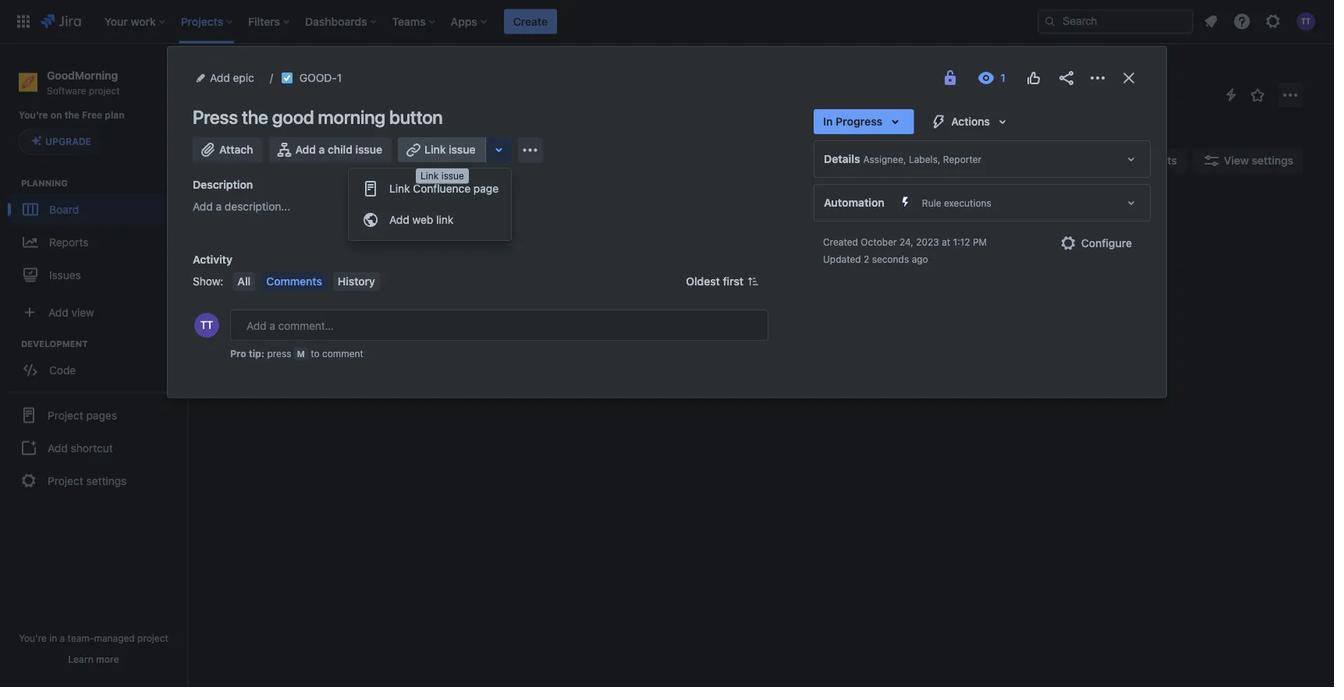 Task type: vqa. For each thing, say whether or not it's contained in the screenshot.
managed
yes



Task type: describe. For each thing, give the bounding box(es) containing it.
assignee,
[[863, 154, 906, 165]]

configure
[[1081, 237, 1132, 250]]

do
[[246, 214, 260, 225]]

updated
[[823, 254, 861, 264]]

all button
[[233, 272, 255, 291]]

in progress for in progress element
[[450, 214, 513, 225]]

add for add web link
[[389, 213, 409, 226]]

october
[[861, 236, 897, 247]]

by
[[1012, 155, 1023, 166]]

planning group
[[8, 177, 186, 295]]

comment
[[322, 348, 363, 359]]

create column image
[[882, 204, 900, 223]]

link issue inside the "link issue" button
[[424, 143, 476, 156]]

seconds
[[872, 254, 909, 264]]

link inside press the good morning button dialog
[[424, 143, 446, 156]]

you're on the free plan
[[19, 110, 124, 121]]

pm
[[973, 236, 987, 247]]

planning
[[21, 178, 68, 188]]

development group
[[8, 337, 186, 390]]

board
[[49, 203, 79, 216]]

comments button
[[262, 272, 327, 291]]

1:12
[[953, 236, 970, 247]]

group
[[979, 155, 1010, 166]]

history
[[338, 275, 375, 288]]

projects link
[[218, 62, 260, 81]]

executions
[[944, 197, 991, 208]]

link confluence page
[[389, 182, 499, 195]]

ago
[[912, 254, 928, 264]]

copy link to issue image
[[339, 71, 351, 83]]

add epic
[[210, 71, 254, 84]]

tip:
[[249, 348, 264, 359]]

1 horizontal spatial good
[[502, 254, 528, 267]]

to do
[[230, 214, 260, 225]]

search image
[[1044, 15, 1056, 28]]

add shortcut button
[[6, 432, 181, 464]]

pro tip: press m to comment
[[230, 348, 363, 359]]

at
[[942, 236, 950, 247]]

add a description...
[[193, 200, 291, 213]]

goodmorning for goodmorning
[[278, 65, 347, 78]]

learn more
[[68, 654, 119, 665]]

the inside dialog
[[242, 106, 268, 128]]

press inside dialog
[[193, 106, 238, 128]]

to
[[311, 348, 320, 359]]

profile image of terry turtle image
[[194, 313, 219, 338]]

automation element
[[814, 184, 1151, 222]]

group by
[[979, 155, 1023, 166]]

m
[[297, 349, 305, 359]]

reporter
[[943, 154, 982, 165]]

good
[[220, 95, 274, 117]]

attach button
[[193, 137, 263, 162]]

show:
[[193, 275, 223, 288]]

press the good morning button dialog
[[168, 47, 1166, 397]]

plan
[[105, 110, 124, 121]]

star good board image
[[1248, 86, 1267, 105]]

shortcut
[[71, 442, 113, 454]]

link inside group
[[389, 182, 410, 195]]

group containing link confluence page
[[349, 169, 511, 240]]

1 vertical spatial project
[[137, 633, 168, 644]]

2 horizontal spatial the
[[483, 254, 499, 267]]

add a child issue button
[[269, 137, 392, 162]]

free
[[82, 110, 102, 121]]

description...
[[225, 200, 291, 213]]

task image
[[281, 72, 293, 84]]

all
[[237, 275, 251, 288]]

1 vertical spatial button
[[575, 254, 608, 267]]

to
[[230, 214, 243, 225]]

project pages link
[[6, 398, 181, 432]]

attach
[[219, 143, 253, 156]]

activity
[[193, 253, 232, 266]]

learn
[[68, 654, 93, 665]]

learn more button
[[68, 653, 119, 665]]

configure link
[[1050, 231, 1141, 256]]

1
[[337, 71, 342, 84]]

labels,
[[909, 154, 940, 165]]

software
[[47, 85, 86, 96]]

history button
[[333, 272, 380, 291]]

in progress element
[[450, 214, 524, 225]]

press
[[267, 348, 291, 359]]

in progress for in progress dropdown button
[[823, 115, 883, 128]]

good-1
[[299, 71, 342, 84]]

create banner
[[0, 0, 1334, 44]]

add web link button
[[349, 204, 511, 236]]

good board
[[220, 95, 325, 117]]

reports
[[49, 236, 89, 248]]

1 vertical spatial press the good morning button
[[452, 254, 608, 267]]

morning inside dialog
[[318, 106, 385, 128]]

Add a comment… field
[[230, 310, 768, 341]]

upgrade
[[45, 136, 91, 147]]

link issue tooltip
[[416, 169, 469, 184]]

issue right child
[[355, 143, 382, 156]]

rule executions
[[922, 197, 991, 208]]

terry turtle image
[[325, 148, 350, 173]]

you're for you're on the free plan
[[19, 110, 48, 121]]

add for add epic
[[210, 71, 230, 84]]

add epic button
[[193, 69, 259, 87]]

project inside goodmorning software project
[[89, 85, 120, 96]]

in for in progress dropdown button
[[823, 115, 833, 128]]

link inside tooltip
[[421, 170, 439, 181]]

issue inside tooltip
[[441, 170, 464, 181]]



Task type: locate. For each thing, give the bounding box(es) containing it.
goodmorning software project
[[47, 69, 120, 96]]

add shortcut
[[48, 442, 113, 454]]

2 project from the top
[[48, 474, 83, 487]]

press the good morning button
[[193, 106, 443, 128], [452, 254, 608, 267]]

add inside "button"
[[48, 442, 68, 454]]

board
[[278, 95, 325, 117]]

1 vertical spatial in
[[450, 214, 460, 225]]

good-
[[299, 71, 337, 84]]

add for add a description...
[[193, 200, 213, 213]]

pages
[[86, 409, 117, 422]]

1 vertical spatial press
[[452, 254, 480, 267]]

in inside dropdown button
[[823, 115, 833, 128]]

1 vertical spatial group
[[6, 392, 181, 503]]

pro
[[230, 348, 246, 359]]

child
[[328, 143, 353, 156]]

the right the on
[[65, 110, 80, 121]]

a down description
[[216, 200, 222, 213]]

the down in progress element
[[483, 254, 499, 267]]

the
[[242, 106, 268, 128], [65, 110, 80, 121], [483, 254, 499, 267]]

a inside add a child issue button
[[319, 143, 325, 156]]

created october 24, 2023 at 1:12 pm updated 2 seconds ago
[[823, 236, 987, 264]]

1 horizontal spatial press
[[452, 254, 480, 267]]

1 vertical spatial link issue
[[421, 170, 464, 181]]

0 horizontal spatial press
[[193, 106, 238, 128]]

in progress up details
[[823, 115, 883, 128]]

project down add shortcut
[[48, 474, 83, 487]]

1 project from the top
[[48, 409, 83, 422]]

add left web
[[389, 213, 409, 226]]

2 you're from the top
[[19, 633, 47, 644]]

insights
[[1136, 154, 1177, 167]]

press the good morning button down in progress element
[[452, 254, 608, 267]]

1 vertical spatial good
[[502, 254, 528, 267]]

menu bar containing all
[[230, 272, 383, 291]]

0 vertical spatial progress
[[836, 115, 883, 128]]

rule
[[922, 197, 941, 208]]

development
[[21, 338, 88, 349]]

you're left in
[[19, 633, 47, 644]]

link up add web link
[[389, 182, 410, 195]]

project
[[48, 409, 83, 422], [48, 474, 83, 487]]

add for add a child issue
[[295, 143, 316, 156]]

add left terry turtle icon
[[295, 143, 316, 156]]

project
[[89, 85, 120, 96], [137, 633, 168, 644]]

projects
[[218, 65, 260, 78]]

a for child
[[319, 143, 325, 156]]

good down in progress element
[[502, 254, 528, 267]]

goodmorning inside goodmorning software project
[[47, 69, 118, 82]]

1 horizontal spatial goodmorning
[[278, 65, 347, 78]]

project up plan
[[89, 85, 120, 96]]

primary element
[[9, 0, 1038, 43]]

1 vertical spatial morning
[[531, 254, 572, 267]]

project for project settings
[[48, 474, 83, 487]]

oldest first
[[686, 275, 744, 288]]

0 vertical spatial good
[[272, 106, 314, 128]]

press up attach button
[[193, 106, 238, 128]]

page
[[473, 182, 499, 195]]

1 vertical spatial you're
[[19, 633, 47, 644]]

1 vertical spatial link
[[421, 170, 439, 181]]

web
[[412, 213, 433, 226]]

add left epic
[[210, 71, 230, 84]]

add a child issue
[[295, 143, 382, 156]]

link issue inside link issue tooltip
[[421, 170, 464, 181]]

0 horizontal spatial the
[[65, 110, 80, 121]]

2023
[[916, 236, 939, 247]]

1 horizontal spatial a
[[216, 200, 222, 213]]

press
[[193, 106, 238, 128], [452, 254, 480, 267]]

in progress down page
[[450, 214, 513, 225]]

1 horizontal spatial project
[[137, 633, 168, 644]]

1 horizontal spatial group
[[349, 169, 511, 240]]

in progress button
[[814, 109, 914, 134]]

newest first image
[[747, 275, 759, 288]]

a for description...
[[216, 200, 222, 213]]

add web link
[[389, 213, 453, 226]]

0 vertical spatial button
[[389, 106, 443, 128]]

0 vertical spatial a
[[319, 143, 325, 156]]

issue up link confluence page in the left of the page
[[441, 170, 464, 181]]

1 vertical spatial in progress
[[450, 214, 513, 225]]

0 horizontal spatial goodmorning
[[47, 69, 118, 82]]

goodmorning link
[[278, 62, 347, 81]]

Search field
[[1038, 9, 1194, 34]]

0 horizontal spatial press the good morning button
[[193, 106, 443, 128]]

in up details
[[823, 115, 833, 128]]

comments
[[266, 275, 322, 288]]

1 vertical spatial project
[[48, 474, 83, 487]]

on
[[51, 110, 62, 121]]

actions image
[[1088, 69, 1107, 87]]

team-
[[68, 633, 94, 644]]

details
[[824, 153, 860, 165]]

menu bar
[[230, 272, 383, 291]]

morning
[[318, 106, 385, 128], [531, 254, 572, 267]]

progress up details
[[836, 115, 883, 128]]

issues link
[[8, 259, 179, 290]]

you're left the on
[[19, 110, 48, 121]]

a right in
[[60, 633, 65, 644]]

1 horizontal spatial button
[[575, 254, 608, 267]]

progress for in progress element
[[462, 214, 513, 225]]

link issue button
[[398, 137, 486, 162]]

press the good morning button inside dialog
[[193, 106, 443, 128]]

automations menu button icon image
[[1222, 85, 1240, 104]]

settings
[[86, 474, 127, 487]]

a
[[319, 143, 325, 156], [216, 200, 222, 213], [60, 633, 65, 644]]

first
[[723, 275, 744, 288]]

link web pages and more image
[[490, 140, 508, 159]]

0 horizontal spatial button
[[389, 106, 443, 128]]

add app image
[[521, 141, 540, 160]]

you're in a team-managed project
[[19, 633, 168, 644]]

press the good morning button up add a child issue button in the top of the page
[[193, 106, 443, 128]]

actions
[[951, 115, 990, 128]]

button inside dialog
[[389, 106, 443, 128]]

project settings link
[[6, 464, 181, 498]]

link issue up confluence
[[421, 170, 464, 181]]

0 vertical spatial project
[[89, 85, 120, 96]]

epic
[[233, 71, 254, 84]]

group containing project pages
[[6, 392, 181, 503]]

goodmorning for goodmorning software project
[[47, 69, 118, 82]]

link
[[424, 143, 446, 156], [421, 170, 439, 181], [389, 182, 410, 195]]

0 horizontal spatial group
[[6, 392, 181, 503]]

project for project pages
[[48, 409, 83, 422]]

1 vertical spatial a
[[216, 200, 222, 213]]

0 vertical spatial in
[[823, 115, 833, 128]]

good-1 link
[[299, 69, 342, 87]]

share image
[[1057, 69, 1076, 87]]

add down description
[[193, 200, 213, 213]]

jira image
[[41, 12, 81, 31], [41, 12, 81, 31]]

details element
[[814, 140, 1151, 178]]

0 horizontal spatial in
[[450, 214, 460, 225]]

0 horizontal spatial morning
[[318, 106, 385, 128]]

2
[[864, 254, 869, 264]]

issue up link issue tooltip
[[449, 143, 476, 156]]

you're for you're in a team-managed project
[[19, 633, 47, 644]]

press down link
[[452, 254, 480, 267]]

project right managed
[[137, 633, 168, 644]]

in
[[49, 633, 57, 644]]

0 horizontal spatial progress
[[462, 214, 513, 225]]

0 vertical spatial group
[[349, 169, 511, 240]]

link up link issue tooltip
[[424, 143, 446, 156]]

close image
[[1120, 69, 1138, 87]]

good
[[272, 106, 314, 128], [502, 254, 528, 267]]

add left shortcut on the left bottom
[[48, 442, 68, 454]]

0 vertical spatial you're
[[19, 110, 48, 121]]

in right web
[[450, 214, 460, 225]]

0 vertical spatial press the good morning button
[[193, 106, 443, 128]]

in
[[823, 115, 833, 128], [450, 214, 460, 225]]

insights image
[[1114, 151, 1133, 170]]

group
[[349, 169, 511, 240], [6, 392, 181, 503]]

0 horizontal spatial a
[[60, 633, 65, 644]]

link issue up link issue tooltip
[[424, 143, 476, 156]]

in progress inside dropdown button
[[823, 115, 883, 128]]

progress
[[836, 115, 883, 128], [462, 214, 513, 225]]

0 horizontal spatial good
[[272, 106, 314, 128]]

add inside dropdown button
[[210, 71, 230, 84]]

created
[[823, 236, 858, 247]]

progress for in progress dropdown button
[[836, 115, 883, 128]]

0 vertical spatial in progress
[[823, 115, 883, 128]]

project pages
[[48, 409, 117, 422]]

create button
[[504, 9, 557, 34]]

button
[[389, 106, 443, 128], [575, 254, 608, 267]]

upgrade button
[[20, 129, 103, 154]]

you're
[[19, 110, 48, 121], [19, 633, 47, 644]]

create
[[513, 15, 548, 28]]

0 vertical spatial link
[[424, 143, 446, 156]]

24,
[[900, 236, 914, 247]]

1 horizontal spatial progress
[[836, 115, 883, 128]]

0 vertical spatial link issue
[[424, 143, 476, 156]]

2 vertical spatial a
[[60, 633, 65, 644]]

1 horizontal spatial press the good morning button
[[452, 254, 608, 267]]

oldest
[[686, 275, 720, 288]]

0 vertical spatial morning
[[318, 106, 385, 128]]

link
[[436, 213, 453, 226]]

2 horizontal spatial a
[[319, 143, 325, 156]]

1 vertical spatial progress
[[462, 214, 513, 225]]

1 you're from the top
[[19, 110, 48, 121]]

add for add shortcut
[[48, 442, 68, 454]]

more
[[96, 654, 119, 665]]

1 horizontal spatial in progress
[[823, 115, 883, 128]]

good inside dialog
[[272, 106, 314, 128]]

2 vertical spatial link
[[389, 182, 410, 195]]

goodmorning
[[278, 65, 347, 78], [47, 69, 118, 82]]

description
[[193, 178, 253, 191]]

Search this board text field
[[220, 147, 292, 175]]

0 horizontal spatial in progress
[[450, 214, 513, 225]]

project up add shortcut
[[48, 409, 83, 422]]

managed
[[94, 633, 135, 644]]

1 horizontal spatial morning
[[531, 254, 572, 267]]

board link
[[8, 194, 179, 225]]

a left child
[[319, 143, 325, 156]]

the up the attach
[[242, 106, 268, 128]]

1 horizontal spatial the
[[242, 106, 268, 128]]

vote options: no one has voted for this issue yet. image
[[1024, 69, 1043, 87]]

link up confluence
[[421, 170, 439, 181]]

confluence
[[413, 182, 471, 195]]

in for in progress element
[[450, 214, 460, 225]]

project settings
[[48, 474, 127, 487]]

1 horizontal spatial in
[[823, 115, 833, 128]]

progress down page
[[462, 214, 513, 225]]

0 horizontal spatial project
[[89, 85, 120, 96]]

0 vertical spatial project
[[48, 409, 83, 422]]

0 vertical spatial press
[[193, 106, 238, 128]]

actions button
[[920, 109, 1021, 134]]

insights button
[[1105, 148, 1186, 173]]

good down task image
[[272, 106, 314, 128]]

progress inside dropdown button
[[836, 115, 883, 128]]

code
[[49, 364, 76, 376]]

oldest first button
[[677, 272, 768, 291]]

menu bar inside press the good morning button dialog
[[230, 272, 383, 291]]

issues
[[49, 268, 81, 281]]

add people image
[[360, 151, 379, 170]]



